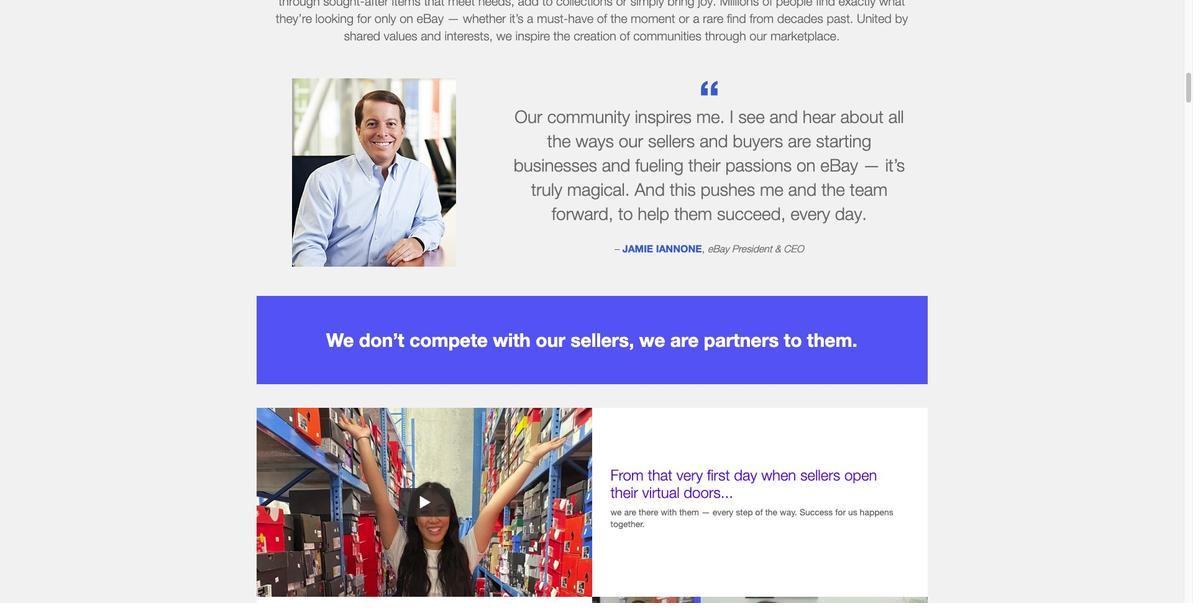 Task type: vqa. For each thing, say whether or not it's contained in the screenshot.
the day.
yes



Task type: describe. For each thing, give the bounding box(es) containing it.
happens
[[860, 507, 894, 517]]

sellers,
[[571, 329, 634, 351]]

are inside from that very first day when sellers open their virtual doors... we are there with them — every step of the way. success for us happens together.
[[625, 507, 637, 517]]

and up magical.
[[602, 155, 631, 175]]

of
[[756, 507, 763, 517]]

team
[[850, 179, 888, 200]]

succeed,
[[717, 204, 786, 224]]

see
[[739, 106, 765, 127]]

buyers
[[733, 130, 783, 151]]

about
[[841, 106, 884, 127]]

sellers inside our community inspires me. i see and hear about all the ways our sellers and buyers are starting businesses and fueling their passions on ebay — it's truly magical. and this pushes me and the team forward, to help them succeed, every day.
[[648, 130, 695, 151]]

– jamie iannone , ebay president & ceo
[[615, 242, 804, 254]]

open
[[845, 467, 878, 484]]

there
[[639, 507, 659, 517]]

inspires
[[635, 106, 692, 127]]

them.
[[807, 329, 858, 351]]

their inside from that very first day when sellers open their virtual doors... we are there with them — every step of the way. success for us happens together.
[[611, 484, 638, 501]]

truly
[[531, 179, 563, 200]]

every inside our community inspires me. i see and hear about all the ways our sellers and buyers are starting businesses and fueling their passions on ebay — it's truly magical. and this pushes me and the team forward, to help them succeed, every day.
[[791, 204, 831, 224]]

success
[[800, 507, 833, 517]]

me
[[760, 179, 784, 200]]

from
[[611, 467, 644, 484]]

way.
[[780, 507, 798, 517]]

starting
[[816, 130, 872, 151]]

iannone
[[656, 242, 702, 254]]

we inside from that very first day when sellers open their virtual doors... we are there with them — every step of the way. success for us happens together.
[[611, 507, 622, 517]]

–
[[615, 243, 620, 254]]

their inside our community inspires me. i see and hear about all the ways our sellers and buyers are starting businesses and fueling their passions on ebay — it's truly magical. and this pushes me and the team forward, to help them succeed, every day.
[[689, 155, 721, 175]]

0 horizontal spatial with
[[493, 329, 531, 351]]

hear
[[803, 106, 836, 127]]

the inside from that very first day when sellers open their virtual doors... we are there with them — every step of the way. success for us happens together.
[[766, 507, 778, 517]]

we don't compete with our sellers, we are partners to them.
[[326, 329, 858, 351]]

ebay inside – jamie iannone , ebay president & ceo
[[708, 243, 729, 254]]

i
[[730, 106, 734, 127]]

passions
[[726, 155, 792, 175]]

that
[[648, 467, 673, 484]]

our community inspires me. i see and hear about all the ways our sellers and buyers are starting businesses and fueling their passions on ebay — it's truly magical. and this pushes me and the team forward, to help them succeed, every day.
[[514, 106, 905, 224]]

them inside from that very first day when sellers open their virtual doors... we are there with them — every step of the way. success for us happens together.
[[680, 507, 699, 517]]

on
[[797, 155, 816, 175]]

all
[[889, 106, 904, 127]]

together.
[[611, 519, 645, 529]]

don't
[[359, 329, 404, 351]]

ways
[[576, 130, 614, 151]]

and down me.
[[700, 130, 728, 151]]

and
[[635, 179, 665, 200]]

and down on
[[789, 179, 817, 200]]

doors...
[[684, 484, 734, 501]]

&
[[775, 243, 781, 254]]

magical.
[[567, 179, 630, 200]]

compete
[[410, 329, 488, 351]]

our inside our community inspires me. i see and hear about all the ways our sellers and buyers are starting businesses and fueling their passions on ebay — it's truly magical. and this pushes me and the team forward, to help them succeed, every day.
[[619, 130, 644, 151]]

very
[[677, 467, 703, 484]]



Task type: locate. For each thing, give the bounding box(es) containing it.
1 vertical spatial —
[[702, 507, 710, 517]]

with inside from that very first day when sellers open their virtual doors... we are there with them — every step of the way. success for us happens together.
[[661, 507, 677, 517]]

0 horizontal spatial ebay
[[708, 243, 729, 254]]

0 horizontal spatial we
[[611, 507, 622, 517]]

community
[[547, 106, 630, 127]]

our right ways
[[619, 130, 644, 151]]

sellers up success
[[801, 467, 841, 484]]

1 vertical spatial are
[[671, 329, 699, 351]]

1 horizontal spatial sellers
[[801, 467, 841, 484]]

0 horizontal spatial the
[[547, 130, 571, 151]]

0 horizontal spatial every
[[713, 507, 734, 517]]

sellers
[[648, 130, 695, 151], [801, 467, 841, 484]]

help
[[638, 204, 670, 224]]

we
[[640, 329, 666, 351], [611, 507, 622, 517]]

sellers down the 'inspires'
[[648, 130, 695, 151]]

0 vertical spatial our
[[619, 130, 644, 151]]

them
[[675, 204, 713, 224], [680, 507, 699, 517]]

are inside our community inspires me. i see and hear about all the ways our sellers and buyers are starting businesses and fueling their passions on ebay — it's truly magical. and this pushes me and the team forward, to help them succeed, every day.
[[788, 130, 812, 151]]

from that very first day when sellers open their virtual doors... we are there with them — every step of the way. success for us happens together.
[[611, 467, 894, 529]]

1 horizontal spatial to
[[784, 329, 802, 351]]

step
[[736, 507, 753, 517]]

— left it's
[[863, 155, 881, 175]]

us
[[849, 507, 858, 517]]

— down doors...
[[702, 507, 710, 517]]

partners
[[704, 329, 779, 351]]

0 horizontal spatial sellers
[[648, 130, 695, 151]]

with
[[493, 329, 531, 351], [661, 507, 677, 517]]

ebay down the starting
[[821, 155, 859, 175]]

1 vertical spatial ebay
[[708, 243, 729, 254]]

2 horizontal spatial are
[[788, 130, 812, 151]]

0 horizontal spatial —
[[702, 507, 710, 517]]

1 horizontal spatial with
[[661, 507, 677, 517]]

pushes
[[701, 179, 755, 200]]

and right see
[[770, 106, 798, 127]]

0 vertical spatial ebay
[[821, 155, 859, 175]]

the right of
[[766, 507, 778, 517]]

president
[[732, 243, 772, 254]]

businesses
[[514, 155, 597, 175]]

2 vertical spatial the
[[766, 507, 778, 517]]

0 vertical spatial are
[[788, 130, 812, 151]]

their
[[689, 155, 721, 175], [611, 484, 638, 501]]

day.
[[835, 204, 867, 224]]

1 vertical spatial the
[[822, 179, 845, 200]]

0 vertical spatial —
[[863, 155, 881, 175]]

every
[[791, 204, 831, 224], [713, 507, 734, 517]]

1 horizontal spatial every
[[791, 204, 831, 224]]

,
[[702, 243, 705, 254]]

for
[[836, 507, 846, 517]]

it's
[[886, 155, 905, 175]]

their up together.
[[611, 484, 638, 501]]

virtual
[[643, 484, 680, 501]]

1 vertical spatial our
[[536, 329, 566, 351]]

1 vertical spatial with
[[661, 507, 677, 517]]

1 vertical spatial them
[[680, 507, 699, 517]]

0 vertical spatial sellers
[[648, 130, 695, 151]]

our left sellers,
[[536, 329, 566, 351]]

day
[[734, 467, 758, 484]]

our
[[619, 130, 644, 151], [536, 329, 566, 351]]

— inside from that very first day when sellers open their virtual doors... we are there with them — every step of the way. success for us happens together.
[[702, 507, 710, 517]]

1 horizontal spatial are
[[671, 329, 699, 351]]

first
[[707, 467, 730, 484]]

1 vertical spatial sellers
[[801, 467, 841, 484]]

0 vertical spatial their
[[689, 155, 721, 175]]

this
[[670, 179, 696, 200]]

1 horizontal spatial ebay
[[821, 155, 859, 175]]

0 vertical spatial every
[[791, 204, 831, 224]]

forward,
[[552, 204, 614, 224]]

0 vertical spatial we
[[640, 329, 666, 351]]

0 vertical spatial to
[[618, 204, 633, 224]]

1 horizontal spatial the
[[766, 507, 778, 517]]

their up this
[[689, 155, 721, 175]]

when
[[762, 467, 797, 484]]

sellers inside from that very first day when sellers open their virtual doors... we are there with them — every step of the way. success for us happens together.
[[801, 467, 841, 484]]

0 horizontal spatial our
[[536, 329, 566, 351]]

are up on
[[788, 130, 812, 151]]

every inside from that very first day when sellers open their virtual doors... we are there with them — every step of the way. success for us happens together.
[[713, 507, 734, 517]]

1 horizontal spatial —
[[863, 155, 881, 175]]

we right sellers,
[[640, 329, 666, 351]]

1 horizontal spatial we
[[640, 329, 666, 351]]

them inside our community inspires me. i see and hear about all the ways our sellers and buyers are starting businesses and fueling their passions on ebay — it's truly magical. and this pushes me and the team forward, to help them succeed, every day.
[[675, 204, 713, 224]]

2 vertical spatial are
[[625, 507, 637, 517]]

click to play video. image
[[592, 597, 928, 603]]

1 horizontal spatial their
[[689, 155, 721, 175]]

0 vertical spatial with
[[493, 329, 531, 351]]

0 horizontal spatial their
[[611, 484, 638, 501]]

0 horizontal spatial to
[[618, 204, 633, 224]]

ceo
[[784, 243, 804, 254]]

the up day.
[[822, 179, 845, 200]]

to inside our community inspires me. i see and hear about all the ways our sellers and buyers are starting businesses and fueling their passions on ebay — it's truly magical. and this pushes me and the team forward, to help them succeed, every day.
[[618, 204, 633, 224]]

are
[[788, 130, 812, 151], [671, 329, 699, 351], [625, 507, 637, 517]]

are up together.
[[625, 507, 637, 517]]

0 vertical spatial the
[[547, 130, 571, 151]]

them down this
[[675, 204, 713, 224]]

to
[[618, 204, 633, 224], [784, 329, 802, 351]]

— inside our community inspires me. i see and hear about all the ways our sellers and buyers are starting businesses and fueling their passions on ebay — it's truly magical. and this pushes me and the team forward, to help them succeed, every day.
[[863, 155, 881, 175]]

0 horizontal spatial are
[[625, 507, 637, 517]]

1 vertical spatial their
[[611, 484, 638, 501]]

1 vertical spatial every
[[713, 507, 734, 517]]

every left step
[[713, 507, 734, 517]]

jamie
[[623, 242, 654, 254]]

are left the partners
[[671, 329, 699, 351]]

ebay
[[821, 155, 859, 175], [708, 243, 729, 254]]

we up together.
[[611, 507, 622, 517]]

to left help on the right top of page
[[618, 204, 633, 224]]

2 horizontal spatial the
[[822, 179, 845, 200]]

the
[[547, 130, 571, 151], [822, 179, 845, 200], [766, 507, 778, 517]]

ebay inside our community inspires me. i see and hear about all the ways our sellers and buyers are starting businesses and fueling their passions on ebay — it's truly magical. and this pushes me and the team forward, to help them succeed, every day.
[[821, 155, 859, 175]]

1 horizontal spatial our
[[619, 130, 644, 151]]

the up businesses
[[547, 130, 571, 151]]

and
[[770, 106, 798, 127], [700, 130, 728, 151], [602, 155, 631, 175], [789, 179, 817, 200]]

0 vertical spatial them
[[675, 204, 713, 224]]

ebay right ,
[[708, 243, 729, 254]]

we
[[326, 329, 354, 351]]

1 vertical spatial to
[[784, 329, 802, 351]]

—
[[863, 155, 881, 175], [702, 507, 710, 517]]

me.
[[697, 106, 725, 127]]

our
[[515, 106, 543, 127]]

every up ceo at right top
[[791, 204, 831, 224]]

to left them.
[[784, 329, 802, 351]]

fueling
[[635, 155, 684, 175]]

1 vertical spatial we
[[611, 507, 622, 517]]

them down doors...
[[680, 507, 699, 517]]



